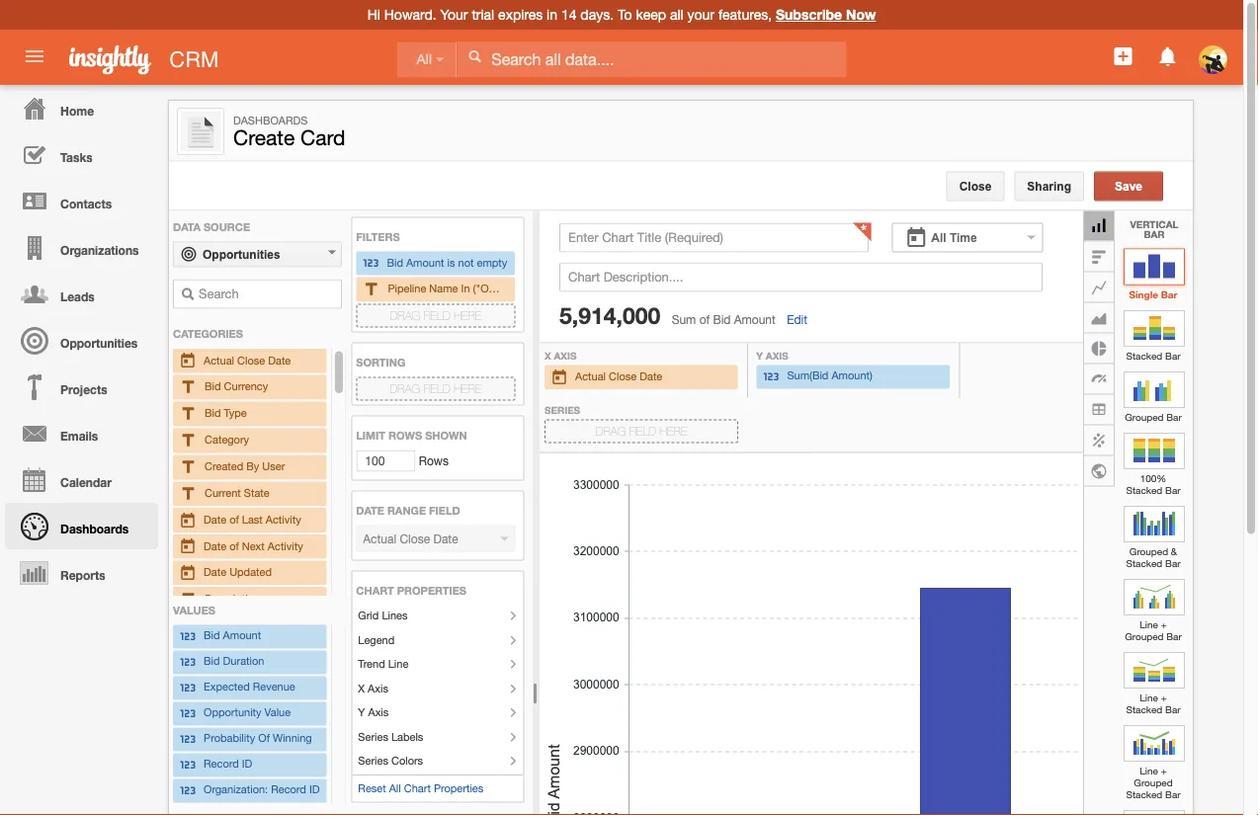 Task type: describe. For each thing, give the bounding box(es) containing it.
1 vertical spatial drag
[[390, 382, 420, 395]]

0 horizontal spatial chart
[[356, 584, 394, 597]]

card
[[301, 126, 346, 150]]

actual close date link for categories
[[179, 350, 321, 371]]

dashboards for dashboards
[[60, 522, 129, 536]]

not
[[458, 256, 474, 269]]

2 drag field here from the top
[[390, 382, 482, 395]]

leads link
[[5, 271, 158, 317]]

date range field
[[356, 504, 460, 517]]

next
[[242, 539, 265, 552]]

Search text field
[[173, 279, 342, 309]]

contacts
[[60, 197, 112, 211]]

date of next activity
[[204, 539, 303, 552]]

grouped down "stacked bar"
[[1125, 411, 1164, 423]]

colors
[[391, 755, 423, 767]]

x inside rows group
[[358, 682, 365, 695]]

dashboards for dashboards create card
[[233, 114, 308, 127]]

here inside 'series drag field here'
[[660, 425, 687, 438]]

expected revenue
[[204, 681, 295, 694]]

bid duration
[[204, 655, 264, 668]]

sum
[[672, 313, 696, 327]]

series for drag
[[545, 404, 580, 416]]

bid for bid amount
[[204, 629, 220, 642]]

field inside 'series drag field here'
[[629, 425, 656, 438]]

range
[[387, 504, 426, 517]]

trend
[[358, 658, 385, 671]]

1 vertical spatial opportunities link
[[5, 317, 158, 364]]

axis up series labels
[[368, 706, 389, 719]]

actual close date link for x axis
[[551, 367, 732, 388]]

line + grouped stacked bar
[[1126, 765, 1181, 800]]

now
[[846, 6, 876, 23]]

white image
[[468, 49, 482, 63]]

card image
[[181, 112, 220, 151]]

date for date updated
[[204, 565, 226, 578]]

bar inside vertical bar
[[1144, 228, 1165, 240]]

activity for date of next activity
[[268, 539, 303, 552]]

x inside "5,914,000" group
[[545, 349, 551, 361]]

opportunity value
[[204, 707, 291, 719]]

0 horizontal spatial opportunities
[[60, 336, 138, 350]]

current state link
[[179, 483, 321, 504]]

emails
[[60, 429, 98, 443]]

1 vertical spatial record
[[271, 784, 306, 797]]

days.
[[581, 6, 614, 23]]

crm
[[169, 46, 219, 72]]

single
[[1129, 288, 1158, 300]]

sum of bid amount
[[672, 313, 776, 327]]

5,914,000 group
[[540, 207, 1201, 815]]

dashboards link
[[5, 503, 158, 550]]

vertical
[[1130, 218, 1179, 230]]

axis down '5,914,000'
[[554, 349, 577, 361]]

edit
[[787, 313, 808, 327]]

bar right single
[[1161, 288, 1178, 300]]

search image
[[181, 287, 195, 301]]

grouped inside 'line + grouped stacked bar'
[[1134, 777, 1173, 788]]

dashboards create card
[[233, 114, 346, 150]]

pipeline
[[388, 282, 426, 295]]

bar inside the 'line + stacked bar'
[[1165, 704, 1181, 715]]

actual for categories
[[204, 353, 234, 366]]

organization: record id link
[[179, 781, 321, 801]]

by
[[246, 459, 259, 472]]

in
[[461, 282, 470, 295]]

series drag field here
[[545, 404, 687, 438]]

edit link
[[787, 313, 808, 327]]

subscribe now link
[[776, 6, 876, 23]]

single bar
[[1129, 288, 1178, 300]]

navigation containing home
[[0, 85, 158, 596]]

0 vertical spatial here
[[454, 309, 482, 322]]

date for date range field
[[356, 504, 384, 517]]

of for bid
[[699, 313, 710, 327]]

bar inside 100% stacked bar
[[1165, 484, 1181, 496]]

amount)
[[832, 370, 873, 382]]

bar up "grouped bar"
[[1165, 350, 1181, 361]]

grouped bar
[[1125, 411, 1182, 423]]

data
[[173, 220, 201, 233]]

series labels
[[358, 730, 423, 743]]

14
[[561, 6, 577, 23]]

current
[[205, 486, 241, 499]]

sum(bid amount) link
[[762, 367, 944, 387]]

1 vertical spatial rows
[[415, 454, 449, 468]]

actual close date for x axis
[[575, 370, 663, 383]]

record id link
[[179, 756, 321, 775]]

reports link
[[5, 550, 158, 596]]

category
[[205, 433, 249, 446]]

time
[[950, 231, 977, 244]]

0 vertical spatial opportunities link
[[173, 242, 342, 267]]

trend line
[[358, 658, 409, 671]]

bid amount is not empty
[[387, 256, 507, 269]]

y axis inside "5,914,000" group
[[756, 349, 791, 361]]

1 vertical spatial properties
[[434, 782, 484, 795]]

subscribe
[[776, 6, 842, 23]]

user
[[262, 459, 285, 472]]

tasks
[[60, 150, 93, 164]]

organization: record id
[[204, 784, 320, 797]]

all for all
[[417, 52, 432, 67]]

currency
[[224, 380, 268, 393]]

all inside rows group
[[389, 782, 401, 795]]

100%
[[1140, 472, 1167, 484]]

in
[[547, 6, 557, 23]]

categories
[[173, 327, 243, 340]]

reset all chart properties
[[358, 782, 484, 795]]

bid type
[[205, 406, 247, 419]]

drag inside 'series drag field here'
[[596, 425, 626, 438]]

bar inside grouped & stacked bar
[[1165, 557, 1181, 569]]

line for line + grouped bar
[[1140, 619, 1158, 630]]

legend
[[358, 633, 395, 646]]

vertical bar
[[1130, 218, 1179, 240]]

value
[[265, 707, 291, 719]]

all for all time
[[931, 231, 946, 244]]

actual for x axis
[[575, 370, 606, 383]]

rows group
[[169, 211, 587, 815]]

bid for bid type
[[205, 406, 221, 419]]

organizations link
[[5, 224, 158, 271]]

grouped inside grouped & stacked bar
[[1130, 546, 1168, 557]]

sharing
[[1027, 179, 1071, 193]]

close for categories
[[237, 353, 265, 366]]

probability
[[204, 732, 255, 745]]

date updated
[[204, 565, 272, 578]]

home link
[[5, 85, 158, 131]]

x axis inside "5,914,000" group
[[545, 349, 577, 361]]

expected revenue link
[[179, 679, 321, 698]]

amount for bid amount
[[223, 629, 261, 642]]

grouped & stacked bar
[[1126, 546, 1181, 569]]

100% stacked bar
[[1126, 472, 1181, 496]]

updated
[[229, 565, 272, 578]]

of
[[258, 732, 270, 745]]

y axis inside rows group
[[358, 706, 389, 719]]

features,
[[718, 6, 772, 23]]

bid for bid amount is not empty
[[387, 256, 403, 269]]

stacked bar
[[1126, 350, 1181, 361]]

expires
[[498, 6, 543, 23]]



Task type: vqa. For each thing, say whether or not it's contained in the screenshot.
the bottom Dashboards
yes



Task type: locate. For each thing, give the bounding box(es) containing it.
2 horizontal spatial close
[[959, 179, 992, 193]]

2 vertical spatial drag
[[596, 425, 626, 438]]

0 horizontal spatial y
[[358, 706, 365, 719]]

0 vertical spatial all
[[417, 52, 432, 67]]

0 horizontal spatial all
[[389, 782, 401, 795]]

your
[[687, 6, 715, 23]]

stacked inside the 'line + stacked bar'
[[1126, 704, 1163, 715]]

2 vertical spatial all
[[389, 782, 401, 795]]

drag field here
[[390, 309, 482, 322], [390, 382, 482, 395]]

opportunities inside rows group
[[203, 248, 280, 261]]

0 vertical spatial y axis
[[756, 349, 791, 361]]

stacked inside 100% stacked bar
[[1126, 484, 1163, 496]]

close
[[959, 179, 992, 193], [237, 353, 265, 366], [609, 370, 637, 383]]

date up date updated
[[204, 539, 226, 552]]

1 horizontal spatial actual close date link
[[551, 367, 732, 388]]

actual inside "5,914,000" group
[[575, 370, 606, 383]]

line inside 'line + grouped bar'
[[1140, 619, 1158, 630]]

0 horizontal spatial record
[[204, 758, 239, 771]]

1 vertical spatial opportunities
[[60, 336, 138, 350]]

bar inside 'line + grouped stacked bar'
[[1165, 789, 1181, 800]]

chart down colors
[[404, 782, 431, 795]]

activity right the next
[[268, 539, 303, 552]]

keep
[[636, 6, 666, 23]]

activity inside 'link'
[[266, 513, 301, 526]]

close up all time link at top
[[959, 179, 992, 193]]

opportunities up projects link
[[60, 336, 138, 350]]

chart up grid
[[356, 584, 394, 597]]

Search all data.... text field
[[457, 41, 846, 77]]

x axis inside rows group
[[358, 682, 388, 695]]

activity for date of last activity
[[266, 513, 301, 526]]

2 horizontal spatial all
[[931, 231, 946, 244]]

actual close date
[[204, 353, 291, 366], [575, 370, 663, 383]]

0 vertical spatial activity
[[266, 513, 301, 526]]

1 vertical spatial id
[[309, 784, 320, 797]]

bar up the 'line + stacked bar'
[[1167, 631, 1182, 642]]

amount left edit
[[734, 313, 776, 327]]

line down the 'line + stacked bar'
[[1140, 765, 1158, 776]]

create
[[233, 126, 295, 150]]

bid left type
[[205, 406, 221, 419]]

1 vertical spatial amount
[[734, 313, 776, 327]]

record down record id link
[[271, 784, 306, 797]]

stacked inside grouped & stacked bar
[[1126, 557, 1163, 569]]

drag field here down name
[[390, 309, 482, 322]]

dashboards inside the dashboards create card
[[233, 114, 308, 127]]

0 vertical spatial record
[[204, 758, 239, 771]]

0 vertical spatial drag field here
[[390, 309, 482, 322]]

amount
[[406, 256, 444, 269], [734, 313, 776, 327], [223, 629, 261, 642]]

all inside "5,914,000" group
[[931, 231, 946, 244]]

filters
[[356, 230, 400, 243]]

date up description
[[204, 565, 226, 578]]

0 horizontal spatial y axis
[[358, 706, 389, 719]]

stacked down single
[[1126, 350, 1163, 361]]

description link
[[179, 589, 321, 609]]

1 vertical spatial y axis
[[358, 706, 389, 719]]

series for colors
[[358, 755, 388, 767]]

amount inside "5,914,000" group
[[734, 313, 776, 327]]

all down 'howard.'
[[417, 52, 432, 67]]

amount for bid amount is not empty
[[406, 256, 444, 269]]

actual close date link up 'series drag field here'
[[551, 367, 732, 388]]

1 vertical spatial actual
[[575, 370, 606, 383]]

bar up 100%
[[1167, 411, 1182, 423]]

reports
[[60, 568, 105, 582]]

2 vertical spatial +
[[1161, 765, 1167, 776]]

series for labels
[[358, 730, 388, 743]]

close up 'series drag field here'
[[609, 370, 637, 383]]

1 vertical spatial dashboards
[[60, 522, 129, 536]]

dashboards up the reports 'link'
[[60, 522, 129, 536]]

all
[[417, 52, 432, 67], [931, 231, 946, 244], [389, 782, 401, 795]]

4 stacked from the top
[[1126, 704, 1163, 715]]

1 vertical spatial x axis
[[358, 682, 388, 695]]

close button
[[947, 171, 1005, 201]]

of for last
[[229, 513, 239, 526]]

line down grouped & stacked bar
[[1140, 619, 1158, 630]]

of right sum
[[699, 313, 710, 327]]

y up series labels
[[358, 706, 365, 719]]

all time
[[931, 231, 977, 244]]

rows down the shown
[[415, 454, 449, 468]]

line inside rows group
[[388, 658, 409, 671]]

id down probability of winning link in the bottom left of the page
[[242, 758, 252, 771]]

1 vertical spatial close
[[237, 353, 265, 366]]

x axis down '5,914,000'
[[545, 349, 577, 361]]

opportunity
[[204, 707, 261, 719]]

dashboards right card 'icon'
[[233, 114, 308, 127]]

+ down the 'line + stacked bar'
[[1161, 765, 1167, 776]]

date up 'series drag field here'
[[640, 370, 663, 383]]

x down trend
[[358, 682, 365, 695]]

close inside "5,914,000" group
[[609, 370, 637, 383]]

axis down trend line
[[368, 682, 388, 695]]

axis
[[554, 349, 577, 361], [766, 349, 789, 361], [368, 682, 388, 695], [368, 706, 389, 719]]

grouped left &
[[1130, 546, 1168, 557]]

id down winning
[[309, 784, 320, 797]]

actual close date link up "currency"
[[179, 350, 321, 371]]

0 vertical spatial amount
[[406, 256, 444, 269]]

last
[[242, 513, 263, 526]]

+ inside the 'line + stacked bar'
[[1161, 692, 1167, 703]]

0 horizontal spatial opportunities link
[[5, 317, 158, 364]]

x down pipeline")
[[545, 349, 551, 361]]

of left last
[[229, 513, 239, 526]]

series
[[545, 404, 580, 416], [358, 730, 388, 743], [358, 755, 388, 767]]

date for date of next activity
[[204, 539, 226, 552]]

bar inside 'line + grouped bar'
[[1167, 631, 1182, 642]]

("opportunity
[[473, 282, 538, 295]]

+ down 'line + grouped bar'
[[1161, 692, 1167, 703]]

actual
[[204, 353, 234, 366], [575, 370, 606, 383]]

line down 'line + grouped bar'
[[1140, 692, 1158, 703]]

date of last activity
[[204, 513, 301, 526]]

series colors
[[358, 755, 423, 767]]

bid inside "link"
[[205, 406, 221, 419]]

1 vertical spatial x
[[358, 682, 365, 695]]

category link
[[179, 430, 321, 451]]

1 horizontal spatial x axis
[[545, 349, 577, 361]]

2 vertical spatial series
[[358, 755, 388, 767]]

x axis
[[545, 349, 577, 361], [358, 682, 388, 695]]

grouped inside 'line + grouped bar'
[[1125, 631, 1164, 642]]

bid currency
[[205, 380, 268, 393]]

+ for line + grouped stacked bar
[[1161, 765, 1167, 776]]

reset
[[358, 782, 386, 795]]

amount up the duration
[[223, 629, 261, 642]]

name
[[429, 282, 458, 295]]

x axis down trend
[[358, 682, 388, 695]]

record id
[[204, 758, 252, 771]]

0 vertical spatial rows
[[389, 429, 422, 442]]

date down current
[[204, 513, 226, 526]]

of left the next
[[229, 539, 239, 552]]

save
[[1115, 179, 1143, 193]]

1 horizontal spatial chart
[[404, 782, 431, 795]]

5 stacked from the top
[[1126, 789, 1163, 800]]

field
[[424, 309, 451, 322], [424, 382, 451, 395], [629, 425, 656, 438], [429, 504, 460, 517]]

of inside "5,914,000" group
[[699, 313, 710, 327]]

drag
[[390, 309, 420, 322], [390, 382, 420, 395], [596, 425, 626, 438]]

shown
[[425, 429, 467, 442]]

winning
[[273, 732, 312, 745]]

1 horizontal spatial y
[[756, 349, 763, 361]]

lines
[[382, 609, 408, 622]]

stacked up 'line + grouped bar'
[[1126, 557, 1163, 569]]

1 + from the top
[[1161, 619, 1167, 630]]

series inside 'series drag field here'
[[545, 404, 580, 416]]

0 horizontal spatial actual close date
[[204, 353, 291, 366]]

# number field
[[356, 450, 415, 472]]

+
[[1161, 619, 1167, 630], [1161, 692, 1167, 703], [1161, 765, 1167, 776]]

line + grouped bar
[[1125, 619, 1182, 642]]

emails link
[[5, 410, 158, 457]]

line right trend
[[388, 658, 409, 671]]

all link
[[397, 42, 457, 77]]

stacked down the 'line + stacked bar'
[[1126, 789, 1163, 800]]

grouped down the 'line + stacked bar'
[[1134, 777, 1173, 788]]

0 vertical spatial y
[[756, 349, 763, 361]]

actual close date link
[[179, 350, 321, 371], [551, 367, 732, 388]]

Enter Chart Title (Required) text field
[[559, 223, 869, 253]]

duration
[[223, 655, 264, 668]]

3 + from the top
[[1161, 765, 1167, 776]]

bid amount
[[204, 629, 261, 642]]

bid duration link
[[179, 653, 321, 673]]

is
[[447, 256, 455, 269]]

actual close date up 'series drag field here'
[[575, 370, 663, 383]]

bid up bid type
[[205, 380, 221, 393]]

opportunities down source
[[203, 248, 280, 261]]

type
[[224, 406, 247, 419]]

1 drag field here from the top
[[390, 309, 482, 322]]

actual up 'series drag field here'
[[575, 370, 606, 383]]

of
[[699, 313, 710, 327], [229, 513, 239, 526], [229, 539, 239, 552]]

actual close date for categories
[[204, 353, 291, 366]]

stacked inside 'line + grouped stacked bar'
[[1126, 789, 1163, 800]]

actual down categories
[[204, 353, 234, 366]]

notifications image
[[1156, 44, 1180, 68]]

y inside rows group
[[358, 706, 365, 719]]

1 vertical spatial +
[[1161, 692, 1167, 703]]

1 horizontal spatial opportunities
[[203, 248, 280, 261]]

record down probability
[[204, 758, 239, 771]]

opportunities link down leads
[[5, 317, 158, 364]]

0 vertical spatial x axis
[[545, 349, 577, 361]]

1 vertical spatial series
[[358, 730, 388, 743]]

grouped up the 'line + stacked bar'
[[1125, 631, 1164, 642]]

amount left is
[[406, 256, 444, 269]]

1 horizontal spatial x
[[545, 349, 551, 361]]

0 vertical spatial drag
[[390, 309, 420, 322]]

0 vertical spatial x
[[545, 349, 551, 361]]

activity
[[266, 513, 301, 526], [268, 539, 303, 552]]

date up bid currency link
[[268, 353, 291, 366]]

line for line + grouped stacked bar
[[1140, 765, 1158, 776]]

navigation
[[0, 85, 158, 596]]

0 vertical spatial close
[[959, 179, 992, 193]]

of inside 'link'
[[229, 513, 239, 526]]

probability of winning link
[[179, 730, 321, 750]]

limit
[[356, 429, 386, 442]]

sum(bid amount)
[[787, 370, 873, 382]]

dashboards
[[233, 114, 308, 127], [60, 522, 129, 536]]

all left the time
[[931, 231, 946, 244]]

actual inside rows group
[[204, 353, 234, 366]]

limit rows shown
[[356, 429, 467, 442]]

0 vertical spatial dashboards
[[233, 114, 308, 127]]

close for x axis
[[609, 370, 637, 383]]

all right reset at bottom
[[389, 782, 401, 795]]

y axis up series labels
[[358, 706, 389, 719]]

0 vertical spatial series
[[545, 404, 580, 416]]

1 vertical spatial y
[[358, 706, 365, 719]]

hi
[[367, 6, 380, 23]]

1 horizontal spatial id
[[309, 784, 320, 797]]

1 vertical spatial of
[[229, 513, 239, 526]]

0 vertical spatial properties
[[397, 584, 467, 597]]

grid lines
[[358, 609, 408, 622]]

date left range in the left of the page
[[356, 504, 384, 517]]

bid for bid currency
[[205, 380, 221, 393]]

date inside 'link'
[[204, 513, 226, 526]]

2 vertical spatial here
[[660, 425, 687, 438]]

date inside "5,914,000" group
[[640, 370, 663, 383]]

3 stacked from the top
[[1126, 557, 1163, 569]]

0 vertical spatial id
[[242, 758, 252, 771]]

+ down grouped & stacked bar
[[1161, 619, 1167, 630]]

1 horizontal spatial all
[[417, 52, 432, 67]]

line for line + stacked bar
[[1140, 692, 1158, 703]]

1 vertical spatial activity
[[268, 539, 303, 552]]

trial
[[472, 6, 494, 23]]

1 horizontal spatial actual
[[575, 370, 606, 383]]

bar down &
[[1165, 557, 1181, 569]]

y down 'sum of bid amount'
[[756, 349, 763, 361]]

0 horizontal spatial actual close date link
[[179, 350, 321, 371]]

bid for bid duration
[[204, 655, 220, 668]]

empty
[[477, 256, 507, 269]]

actual close date up "currency"
[[204, 353, 291, 366]]

2 stacked from the top
[[1126, 484, 1163, 496]]

bid up pipeline
[[387, 256, 403, 269]]

y inside "5,914,000" group
[[756, 349, 763, 361]]

close inside rows group
[[237, 353, 265, 366]]

1 horizontal spatial y axis
[[756, 349, 791, 361]]

stacked
[[1126, 350, 1163, 361], [1126, 484, 1163, 496], [1126, 557, 1163, 569], [1126, 704, 1163, 715], [1126, 789, 1163, 800]]

0 horizontal spatial x axis
[[358, 682, 388, 695]]

description
[[205, 592, 260, 605]]

axis up sum(bid
[[766, 349, 789, 361]]

actual close date inside rows group
[[204, 353, 291, 366]]

+ for line + stacked bar
[[1161, 692, 1167, 703]]

leads
[[60, 290, 95, 303]]

grid
[[358, 609, 379, 622]]

stacked up 'line + grouped stacked bar'
[[1126, 704, 1163, 715]]

actual close date inside "5,914,000" group
[[575, 370, 663, 383]]

+ for line + grouped bar
[[1161, 619, 1167, 630]]

contacts link
[[5, 178, 158, 224]]

2 horizontal spatial amount
[[734, 313, 776, 327]]

1 vertical spatial actual close date
[[575, 370, 663, 383]]

2 vertical spatial close
[[609, 370, 637, 383]]

bid amount link
[[179, 627, 321, 647]]

0 vertical spatial +
[[1161, 619, 1167, 630]]

date for date of last activity
[[204, 513, 226, 526]]

stacked down 100%
[[1126, 484, 1163, 496]]

bid right sum
[[713, 313, 731, 327]]

howard.
[[384, 6, 437, 23]]

drag field here up the shown
[[390, 382, 482, 395]]

0 horizontal spatial actual
[[204, 353, 234, 366]]

y axis up sum(bid
[[756, 349, 791, 361]]

close up "currency"
[[237, 353, 265, 366]]

source
[[204, 220, 250, 233]]

1 vertical spatial all
[[931, 231, 946, 244]]

1 vertical spatial drag field here
[[390, 382, 482, 395]]

1 horizontal spatial close
[[609, 370, 637, 383]]

bid currency link
[[179, 377, 321, 397]]

created
[[205, 459, 243, 472]]

values
[[173, 604, 215, 617]]

chart
[[356, 584, 394, 597], [404, 782, 431, 795]]

created by user
[[205, 459, 285, 472]]

1 horizontal spatial amount
[[406, 256, 444, 269]]

activity right last
[[266, 513, 301, 526]]

1 vertical spatial chart
[[404, 782, 431, 795]]

2 vertical spatial amount
[[223, 629, 261, 642]]

bid up expected
[[204, 655, 220, 668]]

bar down save 'button'
[[1144, 228, 1165, 240]]

close inside close button
[[959, 179, 992, 193]]

1 horizontal spatial record
[[271, 784, 306, 797]]

line inside 'line + grouped stacked bar'
[[1140, 765, 1158, 776]]

sharing link
[[1014, 171, 1084, 201]]

bar up 'line + grouped stacked bar'
[[1165, 704, 1181, 715]]

0 vertical spatial of
[[699, 313, 710, 327]]

of for next
[[229, 539, 239, 552]]

2 + from the top
[[1161, 692, 1167, 703]]

0 horizontal spatial id
[[242, 758, 252, 771]]

0 horizontal spatial close
[[237, 353, 265, 366]]

line inside the 'line + stacked bar'
[[1140, 692, 1158, 703]]

1 stacked from the top
[[1126, 350, 1163, 361]]

1 horizontal spatial dashboards
[[233, 114, 308, 127]]

+ inside 'line + grouped bar'
[[1161, 619, 1167, 630]]

0 vertical spatial actual close date
[[204, 353, 291, 366]]

0 horizontal spatial amount
[[223, 629, 261, 642]]

opportunities link up search text box
[[173, 242, 342, 267]]

save button
[[1094, 171, 1163, 201]]

1 horizontal spatial actual close date
[[575, 370, 663, 383]]

0 horizontal spatial dashboards
[[60, 522, 129, 536]]

bar down 100%
[[1165, 484, 1181, 496]]

2 vertical spatial of
[[229, 539, 239, 552]]

0 vertical spatial chart
[[356, 584, 394, 597]]

1 horizontal spatial opportunities link
[[173, 242, 342, 267]]

rows up # number field
[[389, 429, 422, 442]]

opportunities
[[203, 248, 280, 261], [60, 336, 138, 350]]

Chart Description.... text field
[[559, 262, 1043, 292]]

bid inside "5,914,000" group
[[713, 313, 731, 327]]

bid down the values
[[204, 629, 220, 642]]

rows
[[389, 429, 422, 442], [415, 454, 449, 468]]

pipeline name in ("opportunity pipeline")
[[388, 282, 587, 295]]

0 vertical spatial actual
[[204, 353, 234, 366]]

0 vertical spatial opportunities
[[203, 248, 280, 261]]

bar down the 'line + stacked bar'
[[1165, 789, 1181, 800]]

+ inside 'line + grouped stacked bar'
[[1161, 765, 1167, 776]]

line + stacked bar
[[1126, 692, 1181, 715]]

1 vertical spatial here
[[454, 382, 482, 395]]

tasks link
[[5, 131, 158, 178]]

0 horizontal spatial x
[[358, 682, 365, 695]]

projects link
[[5, 364, 158, 410]]



